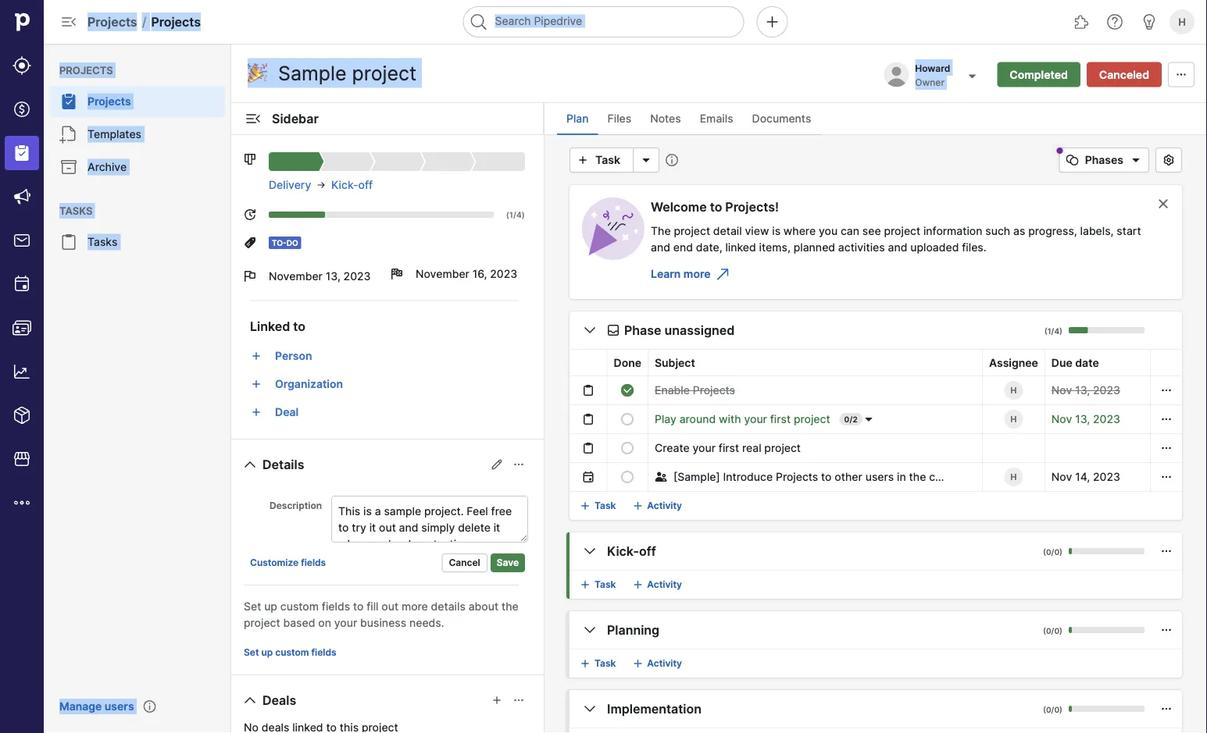 Task type: locate. For each thing, give the bounding box(es) containing it.
2 vertical spatial color active image
[[250, 406, 263, 419]]

company
[[929, 471, 977, 484]]

see
[[862, 224, 881, 238]]

color link image for task button for color link icon associated with 1st activity button
[[579, 500, 591, 513]]

3 activity from the top
[[647, 658, 682, 670]]

1 vertical spatial ( 0 / 0 )
[[1043, 627, 1063, 636]]

color link image inside activity button
[[632, 658, 644, 670]]

up inside 'set up custom fields to fill out more details about the project based on your business needs.'
[[264, 600, 277, 613]]

color undefined image for templates
[[59, 125, 78, 144]]

archive link
[[50, 152, 225, 183]]

1 horizontal spatial first
[[770, 413, 791, 426]]

0 vertical spatial color link image
[[632, 500, 644, 513]]

1 horizontal spatial more
[[683, 268, 711, 281]]

1 color active image from the top
[[250, 350, 263, 363]]

more up needs.
[[401, 600, 428, 613]]

0 vertical spatial color undefined image
[[59, 125, 78, 144]]

table
[[551, 350, 1182, 492]]

2 color undefined image from the top
[[59, 158, 78, 177]]

linked
[[725, 241, 756, 254]]

1 vertical spatial 1
[[1048, 327, 1051, 336]]

color undefined image inside the tasks link
[[59, 233, 78, 252]]

1 vertical spatial custom
[[275, 647, 309, 659]]

2 column header from the left
[[570, 350, 607, 376]]

labels,
[[1080, 224, 1114, 238]]

up for set up custom fields to fill out more details about the project based on your business needs.
[[264, 600, 277, 613]]

first left real
[[719, 442, 739, 455]]

4
[[516, 210, 522, 220], [1054, 327, 1059, 336]]

0 horizontal spatial off
[[358, 179, 373, 192]]

task for task button for more options icon
[[595, 154, 620, 167]]

and down 'the'
[[651, 241, 670, 254]]

( for implementation
[[1043, 705, 1046, 715]]

color active image for deal
[[250, 406, 263, 419]]

project inside play around with your first project button
[[794, 413, 830, 426]]

0 vertical spatial more
[[683, 268, 711, 281]]

0 vertical spatial 13,
[[326, 270, 340, 283]]

your right on
[[334, 616, 357, 630]]

sales assistant image
[[1140, 13, 1159, 31]]

files
[[607, 112, 631, 125]]

2 vertical spatial activity button
[[628, 652, 688, 677]]

play
[[655, 413, 676, 426]]

1 vertical spatial your
[[693, 442, 716, 455]]

due date column header
[[1045, 350, 1150, 376]]

color active image
[[250, 350, 263, 363], [250, 378, 263, 391], [250, 406, 263, 419]]

activity down [sample]
[[647, 500, 682, 512]]

This is a sample project. Feel free to try it out and simply delete it when you're done testing. text field
[[331, 496, 528, 543]]

set down customize
[[244, 600, 261, 613]]

where
[[783, 224, 816, 238]]

custom inside button
[[275, 647, 309, 659]]

templates link
[[50, 119, 225, 150]]

2 vertical spatial fields
[[311, 647, 336, 659]]

fields down on
[[311, 647, 336, 659]]

color link image for activity button corresponding to planning
[[632, 658, 644, 670]]

play around with your first project
[[655, 413, 830, 426]]

2 vertical spatial nov
[[1051, 471, 1072, 484]]

0 vertical spatial ( 0 / 0 )
[[1043, 548, 1063, 557]]

users
[[865, 471, 894, 484], [105, 700, 134, 714]]

activity up "planning"
[[647, 579, 682, 591]]

organization button
[[269, 372, 525, 397]]

project
[[674, 224, 710, 238], [884, 224, 920, 238], [794, 413, 830, 426], [764, 442, 801, 455], [244, 616, 280, 630]]

1 vertical spatial nov 13, 2023
[[1051, 413, 1120, 426]]

color active image for organization
[[250, 378, 263, 391]]

november for november 16, 2023
[[416, 268, 469, 281]]

business
[[360, 616, 406, 630]]

welcome to projects!
[[651, 199, 779, 214]]

custom up based
[[280, 600, 319, 613]]

to left the other
[[821, 471, 832, 484]]

1 horizontal spatial the
[[909, 471, 926, 484]]

in
[[897, 471, 906, 484]]

november inside button
[[416, 268, 469, 281]]

completed button
[[997, 62, 1080, 87]]

cell
[[551, 376, 570, 405], [551, 405, 570, 434], [551, 434, 570, 463], [982, 434, 1045, 463], [1045, 434, 1150, 463], [551, 463, 570, 492]]

projects inside button
[[776, 471, 818, 484]]

up down customize
[[264, 600, 277, 613]]

items,
[[759, 241, 791, 254]]

color undefined image for archive
[[59, 158, 78, 177]]

0 vertical spatial users
[[865, 471, 894, 484]]

november left "16,"
[[416, 268, 469, 281]]

the
[[909, 471, 926, 484], [501, 600, 519, 613]]

color primary image inside details button
[[241, 455, 259, 474]]

templates
[[88, 128, 141, 141]]

( 1 / 4 ) up november 16, 2023
[[506, 210, 525, 220]]

1 horizontal spatial your
[[693, 442, 716, 455]]

custom for set up custom fields
[[275, 647, 309, 659]]

activity down "planning"
[[647, 658, 682, 670]]

set
[[244, 600, 261, 613], [244, 647, 259, 659]]

fields inside 'set up custom fields to fill out more details about the project based on your business needs.'
[[322, 600, 350, 613]]

project right real
[[764, 442, 801, 455]]

set inside 'set up custom fields to fill out more details about the project based on your business needs.'
[[244, 600, 261, 613]]

insights image
[[13, 363, 31, 381]]

fields for set up custom fields
[[311, 647, 336, 659]]

color muted image
[[553, 384, 566, 396]]

2 activity from the top
[[647, 579, 682, 591]]

fields
[[301, 557, 326, 569], [322, 600, 350, 613], [311, 647, 336, 659]]

color link image
[[579, 500, 591, 513], [579, 579, 591, 591], [579, 658, 591, 670], [632, 658, 644, 670]]

custom
[[280, 600, 319, 613], [275, 647, 309, 659]]

1 vertical spatial color undefined image
[[59, 158, 78, 177]]

3 color undefined image from the top
[[59, 233, 78, 252]]

2 vertical spatial your
[[334, 616, 357, 630]]

to up detail
[[710, 199, 722, 214]]

1 vertical spatial color link image
[[632, 579, 644, 591]]

more options image
[[637, 154, 655, 166]]

[sample] introduce projects to other users in the company button
[[673, 468, 977, 487]]

( 0 / 0 ) for implementation
[[1043, 705, 1063, 715]]

custom down based
[[275, 647, 309, 659]]

1 vertical spatial kick-off
[[607, 544, 656, 559]]

color link image for 1st activity button
[[632, 500, 644, 513]]

info image
[[143, 701, 156, 713]]

1 vertical spatial 13,
[[1075, 384, 1090, 397]]

projects!
[[725, 199, 779, 214]]

tasks
[[59, 205, 92, 217], [88, 236, 118, 249]]

project inside create your first real project "button"
[[764, 442, 801, 455]]

project up end at the right
[[674, 224, 710, 238]]

deals
[[263, 693, 296, 708]]

1 vertical spatial up
[[261, 647, 273, 659]]

1 vertical spatial more
[[401, 600, 428, 613]]

0 vertical spatial your
[[744, 413, 767, 426]]

to left fill
[[353, 600, 364, 613]]

kick-off
[[331, 179, 373, 192], [607, 544, 656, 559]]

2 ( 0 / 0 ) from the top
[[1043, 627, 1063, 636]]

1 and from the left
[[651, 241, 670, 254]]

1 vertical spatial nov
[[1051, 413, 1072, 426]]

real
[[742, 442, 761, 455]]

0 horizontal spatial and
[[651, 241, 670, 254]]

color undefined image
[[59, 92, 78, 111]]

color primary image inside november 13, 2023 button
[[244, 270, 256, 283]]

activity button up "planning"
[[628, 573, 688, 598]]

color undefined image inside templates "link"
[[59, 125, 78, 144]]

0 horizontal spatial november
[[269, 270, 323, 283]]

phase unassigned
[[624, 323, 735, 338]]

quick help image
[[1105, 13, 1124, 31]]

cancel button
[[442, 554, 487, 573]]

up inside button
[[261, 647, 273, 659]]

2 color link image from the top
[[632, 579, 644, 591]]

2 set from the top
[[244, 647, 259, 659]]

your inside button
[[744, 413, 767, 426]]

( 1 / 4 )
[[506, 210, 525, 220], [1044, 327, 1063, 336]]

1 color link image from the top
[[632, 500, 644, 513]]

color undefined image left archive
[[59, 158, 78, 177]]

and right activities
[[888, 241, 907, 254]]

fields up on
[[322, 600, 350, 613]]

0 vertical spatial nov
[[1051, 384, 1072, 397]]

quick add image
[[763, 13, 782, 31]]

as
[[1013, 224, 1025, 238]]

color primary image
[[244, 109, 263, 128], [244, 153, 256, 166], [1159, 154, 1178, 166], [244, 209, 256, 221], [244, 237, 256, 249], [244, 270, 256, 283], [580, 321, 599, 340], [607, 324, 620, 337], [1160, 384, 1173, 397], [582, 413, 594, 426], [621, 413, 634, 426], [862, 413, 875, 426], [1160, 413, 1173, 426], [582, 471, 594, 484], [621, 471, 634, 484], [1160, 471, 1173, 484], [580, 542, 599, 561], [580, 621, 599, 640], [241, 691, 259, 710], [513, 695, 525, 707], [580, 700, 599, 719], [1160, 703, 1173, 716]]

3 activity button from the top
[[628, 652, 688, 677]]

0
[[844, 415, 850, 424], [1046, 548, 1051, 557], [1054, 548, 1059, 557], [1046, 627, 1051, 636], [1054, 627, 1059, 636], [1046, 705, 1051, 715], [1054, 705, 1059, 715]]

set inside button
[[244, 647, 259, 659]]

row group
[[551, 376, 1182, 492]]

0 vertical spatial nov 13, 2023
[[1051, 384, 1120, 397]]

1 color undefined image from the top
[[59, 125, 78, 144]]

0 vertical spatial kick-off
[[331, 179, 373, 192]]

users left info icon
[[105, 700, 134, 714]]

first right the with
[[770, 413, 791, 426]]

row
[[551, 350, 1182, 376]]

fields right customize
[[301, 557, 326, 569]]

0 vertical spatial color active image
[[250, 350, 263, 363]]

up for set up custom fields
[[261, 647, 273, 659]]

more inside 'set up custom fields to fill out more details about the project based on your business needs.'
[[401, 600, 428, 613]]

campaigns image
[[13, 188, 31, 206]]

0 horizontal spatial more
[[401, 600, 428, 613]]

uploaded
[[910, 241, 959, 254]]

1 vertical spatial ( 1 / 4 )
[[1044, 327, 1063, 336]]

1 horizontal spatial kick-
[[607, 544, 639, 559]]

color undefined image
[[59, 125, 78, 144], [59, 158, 78, 177], [59, 233, 78, 252]]

1 ( 0 / 0 ) from the top
[[1043, 548, 1063, 557]]

3 ( 0 / 0 ) from the top
[[1043, 705, 1063, 715]]

and
[[651, 241, 670, 254], [888, 241, 907, 254]]

13,
[[326, 270, 340, 283], [1075, 384, 1090, 397], [1075, 413, 1090, 426]]

1 vertical spatial activity button
[[628, 573, 688, 598]]

nov
[[1051, 384, 1072, 397], [1051, 413, 1072, 426], [1051, 471, 1072, 484]]

color undefined image for tasks
[[59, 233, 78, 252]]

( for kick-off
[[1043, 548, 1046, 557]]

) for kick-off
[[1059, 548, 1063, 557]]

1 vertical spatial first
[[719, 442, 739, 455]]

0 vertical spatial the
[[909, 471, 926, 484]]

leads image
[[13, 56, 31, 75]]

0 vertical spatial set
[[244, 600, 261, 613]]

3 color active image from the top
[[250, 406, 263, 419]]

)
[[522, 210, 525, 220], [1059, 327, 1063, 336], [1059, 548, 1063, 557], [1059, 627, 1063, 636], [1059, 705, 1063, 715]]

your down around
[[693, 442, 716, 455]]

the right about
[[501, 600, 519, 613]]

the inside 'set up custom fields to fill out more details about the project based on your business needs.'
[[501, 600, 519, 613]]

up up deals button
[[261, 647, 273, 659]]

/ inside "row group"
[[850, 415, 853, 424]]

description
[[270, 500, 322, 512]]

your right the with
[[744, 413, 767, 426]]

0 vertical spatial 4
[[516, 210, 522, 220]]

1 horizontal spatial 4
[[1054, 327, 1059, 336]]

column header
[[551, 350, 570, 376], [570, 350, 607, 376], [1150, 350, 1182, 376]]

1 vertical spatial users
[[105, 700, 134, 714]]

( 1 / 4 ) up due
[[1044, 327, 1063, 336]]

details
[[263, 457, 304, 472]]

color undefined image down color undefined icon at the left
[[59, 125, 78, 144]]

color undefined image inside the archive link
[[59, 158, 78, 177]]

enable projects button
[[655, 381, 735, 400]]

more
[[683, 268, 711, 281], [401, 600, 428, 613]]

custom inside 'set up custom fields to fill out more details about the project based on your business needs.'
[[280, 600, 319, 613]]

set up custom fields to fill out more details about the project based on your business needs.
[[244, 600, 519, 630]]

nov 13, 2023
[[1051, 384, 1120, 397], [1051, 413, 1120, 426]]

1 horizontal spatial users
[[865, 471, 894, 484]]

2 vertical spatial color undefined image
[[59, 233, 78, 252]]

menu
[[0, 0, 44, 734], [44, 44, 231, 734]]

color link image for task button for activity button associated with kick-off color link icon
[[579, 579, 591, 591]]

color active image left deal
[[250, 406, 263, 419]]

1 vertical spatial activity
[[647, 579, 682, 591]]

menu item
[[0, 131, 44, 175]]

menu containing projects
[[44, 44, 231, 734]]

13, inside november 13, 2023 button
[[326, 270, 340, 283]]

0 vertical spatial ( 1 / 4 )
[[506, 210, 525, 220]]

set up deals button
[[244, 647, 259, 659]]

1 horizontal spatial and
[[888, 241, 907, 254]]

0 horizontal spatial 1
[[509, 210, 513, 220]]

color primary image
[[1172, 68, 1191, 81], [1127, 151, 1145, 170], [573, 154, 592, 166], [1063, 154, 1082, 166], [316, 179, 327, 191], [1154, 198, 1173, 210], [714, 265, 732, 284], [391, 268, 403, 280], [582, 384, 594, 397], [621, 384, 634, 397], [582, 442, 594, 455], [621, 442, 634, 455], [1160, 442, 1173, 455], [241, 455, 259, 474], [491, 459, 503, 471], [513, 459, 525, 471], [655, 471, 667, 484], [1160, 545, 1173, 558], [1160, 624, 1173, 637], [491, 695, 503, 707]]

color primary image inside learn more button
[[714, 265, 732, 284]]

[sample] introduce projects to other users in the company
[[673, 471, 977, 484]]

your
[[744, 413, 767, 426], [693, 442, 716, 455], [334, 616, 357, 630]]

activity button down "planning"
[[628, 652, 688, 677]]

users left 'in'
[[865, 471, 894, 484]]

2 vertical spatial ( 0 / 0 )
[[1043, 705, 1063, 715]]

0 horizontal spatial first
[[719, 442, 739, 455]]

more down date,
[[683, 268, 711, 281]]

date
[[1075, 356, 1099, 370]]

color active image left organization
[[250, 378, 263, 391]]

the right 'in'
[[909, 471, 926, 484]]

phase
[[624, 323, 661, 338]]

0 horizontal spatial users
[[105, 700, 134, 714]]

Search Pipedrive field
[[463, 6, 744, 38]]

0 vertical spatial tasks
[[59, 205, 92, 217]]

2 color active image from the top
[[250, 378, 263, 391]]

1 set from the top
[[244, 600, 261, 613]]

2 nov 13, 2023 from the top
[[1051, 413, 1120, 426]]

0 vertical spatial up
[[264, 600, 277, 613]]

2 vertical spatial activity
[[647, 658, 682, 670]]

1 horizontal spatial 1
[[1048, 327, 1051, 336]]

first
[[770, 413, 791, 426], [719, 442, 739, 455]]

november inside button
[[269, 270, 323, 283]]

sidebar
[[272, 111, 319, 126]]

1 vertical spatial off
[[639, 544, 656, 559]]

1 vertical spatial set
[[244, 647, 259, 659]]

activity button down [sample]
[[628, 494, 688, 519]]

color link image
[[632, 500, 644, 513], [632, 579, 644, 591]]

marketplace image
[[13, 450, 31, 469]]

2 horizontal spatial your
[[744, 413, 767, 426]]

november up linked to
[[269, 270, 323, 283]]

0 vertical spatial kick-
[[331, 179, 358, 192]]

custom for set up custom fields to fill out more details about the project based on your business needs.
[[280, 600, 319, 613]]

0 vertical spatial activity button
[[628, 494, 688, 519]]

assignee column header
[[982, 350, 1045, 376]]

1 horizontal spatial november
[[416, 268, 469, 281]]

1 vertical spatial fields
[[322, 600, 350, 613]]

color active image down 'linked'
[[250, 350, 263, 363]]

users inside [sample] introduce projects to other users in the company button
[[865, 471, 894, 484]]

0 vertical spatial activity
[[647, 500, 682, 512]]

subject column header
[[648, 350, 982, 376]]

0 vertical spatial custom
[[280, 600, 319, 613]]

enable projects
[[655, 384, 735, 397]]

info image
[[666, 154, 678, 166]]

welcome
[[651, 199, 707, 214]]

2023 inside button
[[490, 268, 517, 281]]

projects link
[[50, 86, 225, 117]]

november for november 13, 2023
[[269, 270, 323, 283]]

fields for set up custom fields to fill out more details about the project based on your business needs.
[[322, 600, 350, 613]]

november
[[416, 268, 469, 281], [269, 270, 323, 283]]

about
[[468, 600, 499, 613]]

1 horizontal spatial off
[[639, 544, 656, 559]]

with
[[719, 413, 741, 426]]

phases
[[1085, 154, 1123, 167]]

0 vertical spatial first
[[770, 413, 791, 426]]

color active image for person
[[250, 350, 263, 363]]

set up custom fields link
[[238, 644, 343, 663]]

planned
[[793, 241, 835, 254]]

0 horizontal spatial kick-off
[[331, 179, 373, 192]]

h
[[1178, 16, 1186, 28], [1010, 386, 1017, 396], [1010, 414, 1017, 425], [1010, 472, 1017, 482]]

color primary image inside november 16, 2023 button
[[391, 268, 403, 280]]

0 horizontal spatial the
[[501, 600, 519, 613]]

color undefined image right the "sales inbox" icon
[[59, 233, 78, 252]]

1 vertical spatial color active image
[[250, 378, 263, 391]]

(
[[506, 210, 509, 220], [1044, 327, 1048, 336], [1043, 548, 1046, 557], [1043, 627, 1046, 636], [1043, 705, 1046, 715]]

color link image for activity button associated with kick-off
[[632, 579, 644, 591]]

project left 0 / 2
[[794, 413, 830, 426]]

you
[[819, 224, 838, 238]]

set for set up custom fields to fill out more details about the project based on your business needs.
[[244, 600, 261, 613]]

such
[[985, 224, 1010, 238]]

more image
[[13, 494, 31, 513]]

2 activity button from the top
[[628, 573, 688, 598]]

products image
[[13, 406, 31, 425]]

activity for planning
[[647, 658, 682, 670]]

0 horizontal spatial your
[[334, 616, 357, 630]]

1 vertical spatial the
[[501, 600, 519, 613]]

linked
[[250, 319, 290, 334]]

project left based
[[244, 616, 280, 630]]



Task type: describe. For each thing, give the bounding box(es) containing it.
activity button for kick-off
[[628, 573, 688, 598]]

table containing done
[[551, 350, 1182, 492]]

phases button
[[1056, 139, 1149, 173]]

completed
[[1010, 68, 1068, 81]]

nov 14, 2023
[[1051, 471, 1120, 484]]

customize fields
[[250, 557, 326, 569]]

needs.
[[409, 616, 444, 630]]

manage users button
[[50, 693, 143, 721]]

2 nov from the top
[[1051, 413, 1072, 426]]

project inside 'set up custom fields to fill out more details about the project based on your business needs.'
[[244, 616, 280, 630]]

3 nov from the top
[[1051, 471, 1072, 484]]

0 inside "row group"
[[844, 415, 850, 424]]

task button for activity button associated with kick-off color link icon
[[576, 573, 622, 598]]

2023 inside button
[[343, 270, 371, 283]]

sales inbox image
[[13, 231, 31, 250]]

menu toggle image
[[59, 13, 78, 31]]

projects / projects
[[88, 14, 201, 29]]

manage
[[59, 700, 102, 714]]

h button
[[1166, 6, 1198, 38]]

task for task button for activity button associated with kick-off color link icon
[[595, 579, 616, 591]]

play around with your first project button
[[655, 410, 830, 429]]

( 0 / 0 ) for kick-off
[[1043, 548, 1063, 557]]

planning
[[607, 623, 659, 638]]

november 16, 2023
[[416, 268, 517, 281]]

home image
[[10, 10, 34, 34]]

november 16, 2023 button
[[391, 259, 525, 290]]

create
[[655, 442, 690, 455]]

project right "see"
[[884, 224, 920, 238]]

activity for kick-off
[[647, 579, 682, 591]]

projects inside menu item
[[88, 95, 131, 108]]

emails
[[700, 112, 733, 125]]

unassigned
[[664, 323, 735, 338]]

deals image
[[13, 100, 31, 119]]

tasks link
[[50, 227, 225, 258]]

save button
[[490, 554, 525, 573]]

canceled
[[1099, 68, 1149, 81]]

task button for more options icon
[[570, 148, 634, 173]]

your inside 'set up custom fields to fill out more details about the project based on your business needs.'
[[334, 616, 357, 630]]

progress,
[[1028, 224, 1077, 238]]

row containing done
[[551, 350, 1182, 376]]

can
[[841, 224, 859, 238]]

create your first real project
[[655, 442, 801, 455]]

0 vertical spatial 1
[[509, 210, 513, 220]]

canceled button
[[1087, 62, 1162, 87]]

task button for color link icon associated with 1st activity button
[[576, 494, 622, 519]]

1 nov from the top
[[1051, 384, 1072, 397]]

out
[[381, 600, 399, 613]]

detail
[[713, 224, 742, 238]]

1 activity button from the top
[[628, 494, 688, 519]]

around
[[679, 413, 716, 426]]

other
[[835, 471, 862, 484]]

2 vertical spatial 13,
[[1075, 413, 1090, 426]]

contacts image
[[13, 319, 31, 338]]

projects menu item
[[44, 86, 231, 117]]

0 vertical spatial fields
[[301, 557, 326, 569]]

details
[[431, 600, 466, 613]]

1 nov 13, 2023 from the top
[[1051, 384, 1120, 397]]

on
[[318, 616, 331, 630]]

the inside button
[[909, 471, 926, 484]]

activities
[[838, 241, 885, 254]]

row group containing enable projects
[[551, 376, 1182, 492]]

notes
[[650, 112, 681, 125]]

assignee
[[989, 356, 1038, 370]]

information
[[923, 224, 982, 238]]

projects image
[[13, 144, 31, 163]]

first inside "button"
[[719, 442, 739, 455]]

users inside manage users button
[[105, 700, 134, 714]]

set up custom fields
[[244, 647, 336, 659]]

first inside button
[[770, 413, 791, 426]]

to inside button
[[821, 471, 832, 484]]

) for planning
[[1059, 627, 1063, 636]]

the project detail view is where you can see project information such as progress, labels, start and end date, linked items, planned activities and uploaded files.
[[651, 224, 1141, 254]]

animation image
[[582, 198, 645, 260]]

transfer ownership image
[[963, 67, 981, 86]]

3 column header from the left
[[1150, 350, 1182, 376]]

[sample]
[[673, 471, 720, 484]]

learn
[[651, 268, 681, 281]]

2
[[853, 415, 858, 424]]

is
[[772, 224, 781, 238]]

implementation
[[607, 702, 702, 717]]

0 vertical spatial off
[[358, 179, 373, 192]]

introduce
[[723, 471, 773, 484]]

projects inside button
[[693, 384, 735, 397]]

2 and from the left
[[888, 241, 907, 254]]

based
[[283, 616, 315, 630]]

delivery
[[269, 179, 311, 192]]

0 horizontal spatial kick-
[[331, 179, 358, 192]]

linked to
[[250, 319, 305, 334]]

activities image
[[13, 275, 31, 294]]

manage users
[[59, 700, 134, 714]]

1 vertical spatial 4
[[1054, 327, 1059, 336]]

view
[[745, 224, 769, 238]]

color primary image inside deals button
[[241, 691, 259, 710]]

documents
[[752, 112, 811, 125]]

🎉  Sample project text field
[[244, 57, 454, 89]]

more inside button
[[683, 268, 711, 281]]

( 0 / 0 ) for planning
[[1043, 627, 1063, 636]]

1 vertical spatial kick-
[[607, 544, 639, 559]]

customize fields button
[[244, 554, 332, 573]]

h inside button
[[1178, 16, 1186, 28]]

fill
[[367, 600, 379, 613]]

14,
[[1075, 471, 1090, 484]]

november 13, 2023 button
[[244, 259, 378, 295]]

done column header
[[607, 350, 648, 376]]

to inside 'set up custom fields to fill out more details about the project based on your business needs.'
[[353, 600, 364, 613]]

save
[[497, 557, 519, 569]]

to right 'linked'
[[293, 319, 305, 334]]

files.
[[962, 241, 986, 254]]

learn more
[[651, 268, 711, 281]]

person
[[275, 350, 312, 363]]

due
[[1051, 356, 1073, 370]]

person button
[[269, 344, 525, 369]]

howard
[[915, 63, 950, 74]]

1 activity from the top
[[647, 500, 682, 512]]

due date
[[1051, 356, 1099, 370]]

deals button
[[238, 688, 303, 713]]

your inside "button"
[[693, 442, 716, 455]]

1 column header from the left
[[551, 350, 570, 376]]

start
[[1117, 224, 1141, 238]]

1 horizontal spatial kick-off
[[607, 544, 656, 559]]

( for planning
[[1043, 627, 1046, 636]]

) for implementation
[[1059, 705, 1063, 715]]

create your first real project button
[[655, 439, 801, 458]]

cancel
[[449, 557, 480, 569]]

deal button
[[269, 400, 525, 425]]

set for set up custom fields
[[244, 647, 259, 659]]

0 horizontal spatial 4
[[516, 210, 522, 220]]

1 horizontal spatial ( 1 / 4 )
[[1044, 327, 1063, 336]]

enable
[[655, 384, 690, 397]]

date,
[[696, 241, 722, 254]]

0 / 2
[[844, 415, 858, 424]]

howard owner
[[915, 63, 950, 88]]

activity button for planning
[[628, 652, 688, 677]]

the
[[651, 224, 671, 238]]

task for task button for color link icon associated with 1st activity button
[[595, 500, 616, 512]]

learn more button
[[645, 262, 736, 287]]

howard link
[[915, 63, 953, 74]]

subject
[[655, 356, 695, 370]]

1 vertical spatial tasks
[[88, 236, 118, 249]]

0 horizontal spatial ( 1 / 4 )
[[506, 210, 525, 220]]

customize
[[250, 557, 299, 569]]



Task type: vqa. For each thing, say whether or not it's contained in the screenshot.
Appear in left sidebar (10/10)
no



